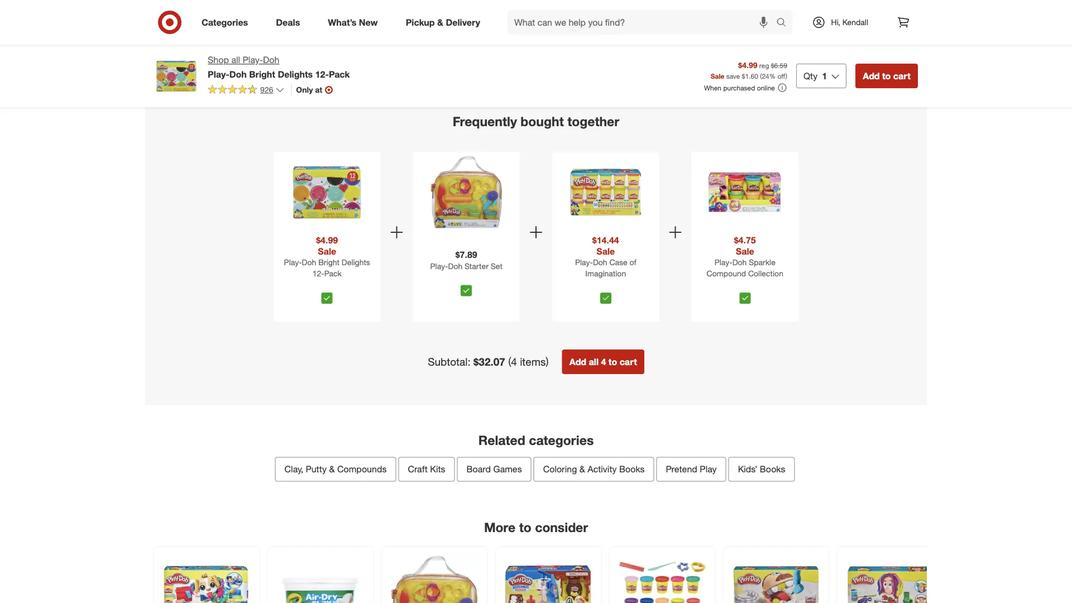 Task type: vqa. For each thing, say whether or not it's contained in the screenshot.
- related to Nintendo
no



Task type: describe. For each thing, give the bounding box(es) containing it.
categories link
[[192, 10, 262, 35]]

qty
[[804, 70, 818, 81]]

kids'
[[738, 464, 758, 475]]

play-doh bright delights 12-pack link
[[276, 257, 378, 288]]

bought
[[521, 114, 564, 129]]

add inside button
[[570, 356, 586, 367]]

kids' books
[[738, 464, 786, 475]]

items)
[[520, 355, 549, 368]]

imagination
[[586, 269, 626, 278]]

play-doh sparkle compound collection link
[[694, 257, 796, 288]]

off
[[778, 72, 786, 80]]

consider
[[535, 520, 588, 535]]

reg
[[759, 61, 769, 70]]

play- for $14.44 sale play-doh case of imagination
[[575, 257, 593, 267]]

deals
[[276, 17, 300, 28]]

what's new link
[[319, 10, 392, 35]]

coloring & activity books
[[543, 464, 645, 475]]

pretend play link
[[657, 457, 726, 482]]

games
[[493, 464, 522, 475]]

$4.99 reg $6.59 sale save $ 1.60 ( 24 % off )
[[711, 60, 787, 80]]

sale for $4.75
[[736, 246, 754, 257]]

sparkle
[[749, 257, 776, 267]]

play-doh kitchen creations drizzy ice cream playset image
[[503, 554, 594, 603]]

hi, kendall
[[831, 17, 869, 27]]

play-doh drill 'n fill dentist image
[[731, 554, 822, 603]]

shop all play-doh play-doh bright delights 12-pack
[[208, 54, 350, 80]]

cart inside button
[[620, 356, 637, 367]]

$4.99 for reg
[[739, 60, 758, 70]]

1
[[822, 70, 827, 81]]

$4.75 sale play-doh sparkle compound collection
[[707, 234, 784, 278]]

board games
[[467, 464, 522, 475]]

doh for shop all play-doh play-doh bright delights 12-pack
[[263, 54, 279, 65]]

2 books from the left
[[760, 464, 786, 475]]

12- inside $4.99 sale play-doh bright delights 12-pack
[[313, 269, 324, 278]]

putty
[[306, 464, 327, 475]]

$14.44 sale play-doh case of imagination
[[575, 234, 637, 278]]

1.60
[[745, 72, 758, 80]]

compounds
[[337, 464, 387, 475]]

board games link
[[457, 457, 532, 482]]

sale for $14.44
[[597, 246, 615, 257]]

qty 1
[[804, 70, 827, 81]]

board
[[467, 464, 491, 475]]

bright inside shop all play-doh play-doh bright delights 12-pack
[[249, 69, 275, 80]]

related categories
[[479, 432, 594, 448]]

subtotal:
[[428, 355, 471, 368]]

together
[[568, 114, 620, 129]]

play-doh starter set link
[[415, 261, 518, 281]]

coloring & activity books link
[[534, 457, 654, 482]]

deals link
[[267, 10, 314, 35]]

when
[[704, 84, 722, 92]]

hi,
[[831, 17, 841, 27]]

& for what's new
[[437, 17, 443, 28]]

(
[[760, 72, 762, 80]]

image of play-doh bright delights 12-pack image
[[154, 54, 199, 98]]

sale inside $4.99 reg $6.59 sale save $ 1.60 ( 24 % off )
[[711, 72, 725, 80]]

of
[[630, 257, 637, 267]]

$7.89
[[456, 249, 477, 260]]

categories
[[529, 432, 594, 448]]

$
[[742, 72, 745, 80]]

$7.89 play-doh starter set
[[430, 249, 503, 271]]

collection
[[748, 269, 784, 278]]

add all 4 to cart
[[570, 356, 637, 367]]

compound
[[707, 269, 746, 278]]

pickup
[[406, 17, 435, 28]]

more
[[484, 520, 516, 535]]

0 vertical spatial play-doh starter set image
[[429, 154, 504, 230]]

pretend play
[[666, 464, 717, 475]]

doh for $14.44 sale play-doh case of imagination
[[593, 257, 607, 267]]

categories
[[202, 17, 248, 28]]

more to consider
[[484, 520, 588, 535]]

only at
[[296, 85, 322, 95]]

play-doh case of imagination link
[[555, 257, 657, 288]]

$4.75
[[734, 234, 756, 245]]

(4
[[508, 355, 517, 368]]



Task type: locate. For each thing, give the bounding box(es) containing it.
all for shop
[[231, 54, 240, 65]]

play-doh sparkle compound collection image
[[707, 154, 783, 230]]

play- for $4.75 sale play-doh sparkle compound collection
[[715, 257, 733, 267]]

926 link
[[208, 84, 284, 97]]

1 horizontal spatial $4.99
[[739, 60, 758, 70]]

0 horizontal spatial books
[[619, 464, 645, 475]]

None checkbox
[[600, 293, 611, 304], [740, 293, 751, 304], [600, 293, 611, 304], [740, 293, 751, 304]]

0 vertical spatial $4.99
[[739, 60, 758, 70]]

doh inside $4.75 sale play-doh sparkle compound collection
[[733, 257, 747, 267]]

4
[[601, 356, 606, 367]]

frequently bought together
[[453, 114, 620, 129]]

doh for $4.99 sale play-doh bright delights 12-pack
[[302, 257, 316, 267]]

all left 4
[[589, 356, 599, 367]]

books right activity
[[619, 464, 645, 475]]

what's
[[328, 17, 357, 28]]

What can we help you find? suggestions appear below search field
[[508, 10, 779, 35]]

delights
[[278, 69, 313, 80], [342, 257, 370, 267]]

926
[[260, 85, 273, 95]]

purchased
[[724, 84, 755, 92]]

1 vertical spatial delights
[[342, 257, 370, 267]]

doh inside $4.99 sale play-doh bright delights 12-pack
[[302, 257, 316, 267]]

play-doh sparkle and scents variety pack image
[[617, 554, 708, 603]]

pack
[[329, 69, 350, 80], [324, 269, 342, 278]]

$4.99 sale play-doh bright delights 12-pack
[[284, 234, 370, 278]]

bright
[[249, 69, 275, 80], [318, 257, 340, 267]]

all inside button
[[589, 356, 599, 367]]

sale for $4.99
[[318, 246, 336, 257]]

coloring
[[543, 464, 577, 475]]

case
[[610, 257, 628, 267]]

play- for $4.99 sale play-doh bright delights 12-pack
[[284, 257, 302, 267]]

when purchased online
[[704, 84, 775, 92]]

kendall
[[843, 17, 869, 27]]

all
[[231, 54, 240, 65], [589, 356, 599, 367]]

sale down $14.44
[[597, 246, 615, 257]]

play- inside $7.89 play-doh starter set
[[430, 261, 448, 271]]

clay, putty & compounds
[[285, 464, 387, 475]]

0 vertical spatial 12-
[[315, 69, 329, 80]]

cart
[[189, 13, 202, 22], [303, 13, 316, 22], [417, 13, 430, 22], [531, 13, 544, 22], [645, 13, 658, 22], [758, 13, 772, 22], [872, 13, 885, 22], [894, 70, 911, 81], [620, 356, 637, 367]]

bright inside $4.99 sale play-doh bright delights 12-pack
[[318, 257, 340, 267]]

sale up when on the right
[[711, 72, 725, 80]]

add all 4 to cart button
[[562, 350, 644, 374]]

$14.44
[[593, 234, 619, 245]]

$32.07
[[474, 355, 505, 368]]

pack inside $4.99 sale play-doh bright delights 12-pack
[[324, 269, 342, 278]]

subtotal: $32.07 (4 items)
[[428, 355, 549, 368]]

clay, putty & compounds link
[[275, 457, 396, 482]]

& right putty
[[329, 464, 335, 475]]

all for add
[[589, 356, 599, 367]]

pretend
[[666, 464, 698, 475]]

0 horizontal spatial bright
[[249, 69, 275, 80]]

search button
[[772, 10, 799, 37]]

books right kids'
[[760, 464, 786, 475]]

$4.99 for sale
[[316, 234, 338, 245]]

delivery
[[446, 17, 480, 28]]

1 vertical spatial pack
[[324, 269, 342, 278]]

play-doh starter set image
[[429, 154, 504, 230], [389, 554, 480, 603]]

sale inside $14.44 sale play-doh case of imagination
[[597, 246, 615, 257]]

online
[[757, 84, 775, 92]]

books
[[619, 464, 645, 475], [760, 464, 786, 475]]

play-doh bright delights 12-pack image
[[289, 154, 365, 230]]

related
[[479, 432, 525, 448]]

add to cart
[[166, 13, 202, 22], [280, 13, 316, 22], [394, 13, 430, 22], [508, 13, 544, 22], [622, 13, 658, 22], [736, 13, 772, 22], [850, 13, 885, 22], [863, 70, 911, 81]]

play-doh care 'n carry vet image
[[161, 554, 252, 603]]

craft kits link
[[398, 457, 455, 482]]

shop
[[208, 54, 229, 65]]

1 horizontal spatial delights
[[342, 257, 370, 267]]

& for board games
[[580, 464, 585, 475]]

0 horizontal spatial delights
[[278, 69, 313, 80]]

kids' books link
[[729, 457, 795, 482]]

pickup & delivery link
[[396, 10, 494, 35]]

& left activity
[[580, 464, 585, 475]]

None checkbox
[[461, 285, 472, 296], [322, 293, 333, 304], [461, 285, 472, 296], [322, 293, 333, 304]]

& right pickup
[[437, 17, 443, 28]]

pickup & delivery
[[406, 17, 480, 28]]

play-
[[243, 54, 263, 65], [208, 69, 229, 80], [284, 257, 302, 267], [575, 257, 593, 267], [715, 257, 733, 267], [430, 261, 448, 271]]

sale inside $4.99 sale play-doh bright delights 12-pack
[[318, 246, 336, 257]]

1 vertical spatial all
[[589, 356, 599, 367]]

1 horizontal spatial books
[[760, 464, 786, 475]]

1 horizontal spatial &
[[437, 17, 443, 28]]

play- inside $14.44 sale play-doh case of imagination
[[575, 257, 593, 267]]

1 horizontal spatial bright
[[318, 257, 340, 267]]

play- inside $4.75 sale play-doh sparkle compound collection
[[715, 257, 733, 267]]

$4.99 inside $4.99 sale play-doh bright delights 12-pack
[[316, 234, 338, 245]]

doh inside $7.89 play-doh starter set
[[448, 261, 463, 271]]

24
[[762, 72, 770, 80]]

1 vertical spatial $4.99
[[316, 234, 338, 245]]

starter
[[465, 261, 489, 271]]

set
[[491, 261, 503, 271]]

)
[[786, 72, 787, 80]]

to inside button
[[609, 356, 617, 367]]

sale up play-doh bright delights 12-pack link
[[318, 246, 336, 257]]

$4.99
[[739, 60, 758, 70], [316, 234, 338, 245]]

12-
[[315, 69, 329, 80], [313, 269, 324, 278]]

doh
[[263, 54, 279, 65], [229, 69, 247, 80], [302, 257, 316, 267], [593, 257, 607, 267], [733, 257, 747, 267], [448, 261, 463, 271]]

to
[[180, 13, 187, 22], [294, 13, 301, 22], [408, 13, 415, 22], [522, 13, 529, 22], [636, 13, 643, 22], [750, 13, 757, 22], [864, 13, 871, 22], [882, 70, 891, 81], [609, 356, 617, 367], [519, 520, 532, 535]]

only
[[296, 85, 313, 95]]

%
[[770, 72, 776, 80]]

play- for shop all play-doh play-doh bright delights 12-pack
[[243, 54, 263, 65]]

what's new
[[328, 17, 378, 28]]

play-doh crazy cuts stylist image
[[844, 554, 936, 603]]

add
[[166, 13, 179, 22], [280, 13, 293, 22], [394, 13, 406, 22], [508, 13, 520, 22], [622, 13, 634, 22], [736, 13, 748, 22], [850, 13, 862, 22], [863, 70, 880, 81], [570, 356, 586, 367]]

1 horizontal spatial all
[[589, 356, 599, 367]]

1 books from the left
[[619, 464, 645, 475]]

0 vertical spatial bright
[[249, 69, 275, 80]]

sale inside $4.75 sale play-doh sparkle compound collection
[[736, 246, 754, 257]]

play- inside $4.99 sale play-doh bright delights 12-pack
[[284, 257, 302, 267]]

doh for $4.75 sale play-doh sparkle compound collection
[[733, 257, 747, 267]]

&
[[437, 17, 443, 28], [329, 464, 335, 475], [580, 464, 585, 475]]

play
[[700, 464, 717, 475]]

delights inside shop all play-doh play-doh bright delights 12-pack
[[278, 69, 313, 80]]

0 vertical spatial delights
[[278, 69, 313, 80]]

1 vertical spatial 12-
[[313, 269, 324, 278]]

0 vertical spatial pack
[[329, 69, 350, 80]]

at
[[315, 85, 322, 95]]

craft kits
[[408, 464, 445, 475]]

all right 'shop'
[[231, 54, 240, 65]]

$4.99 up the 1.60
[[739, 60, 758, 70]]

1 vertical spatial bright
[[318, 257, 340, 267]]

activity
[[588, 464, 617, 475]]

1 vertical spatial play-doh starter set image
[[389, 554, 480, 603]]

$6.59
[[771, 61, 787, 70]]

search
[[772, 18, 799, 29]]

0 horizontal spatial $4.99
[[316, 234, 338, 245]]

$4.99 up play-doh bright delights 12-pack link
[[316, 234, 338, 245]]

sale
[[711, 72, 725, 80], [318, 246, 336, 257], [597, 246, 615, 257], [736, 246, 754, 257]]

add to cart button
[[161, 9, 207, 27], [275, 9, 321, 27], [389, 9, 435, 27], [503, 9, 549, 27], [617, 9, 663, 27], [731, 9, 777, 27], [844, 9, 890, 27], [856, 64, 918, 88]]

pack inside shop all play-doh play-doh bright delights 12-pack
[[329, 69, 350, 80]]

12- inside shop all play-doh play-doh bright delights 12-pack
[[315, 69, 329, 80]]

sale down $4.75
[[736, 246, 754, 257]]

kits
[[430, 464, 445, 475]]

craft
[[408, 464, 428, 475]]

crayola 2.5lb air dry clay white image
[[275, 554, 366, 603]]

2 horizontal spatial &
[[580, 464, 585, 475]]

0 vertical spatial all
[[231, 54, 240, 65]]

frequently
[[453, 114, 517, 129]]

all inside shop all play-doh play-doh bright delights 12-pack
[[231, 54, 240, 65]]

clay,
[[285, 464, 303, 475]]

0 horizontal spatial all
[[231, 54, 240, 65]]

doh inside $14.44 sale play-doh case of imagination
[[593, 257, 607, 267]]

$4.99 inside $4.99 reg $6.59 sale save $ 1.60 ( 24 % off )
[[739, 60, 758, 70]]

delights inside $4.99 sale play-doh bright delights 12-pack
[[342, 257, 370, 267]]

0 horizontal spatial &
[[329, 464, 335, 475]]

play-doh case of imagination image
[[568, 154, 644, 230]]



